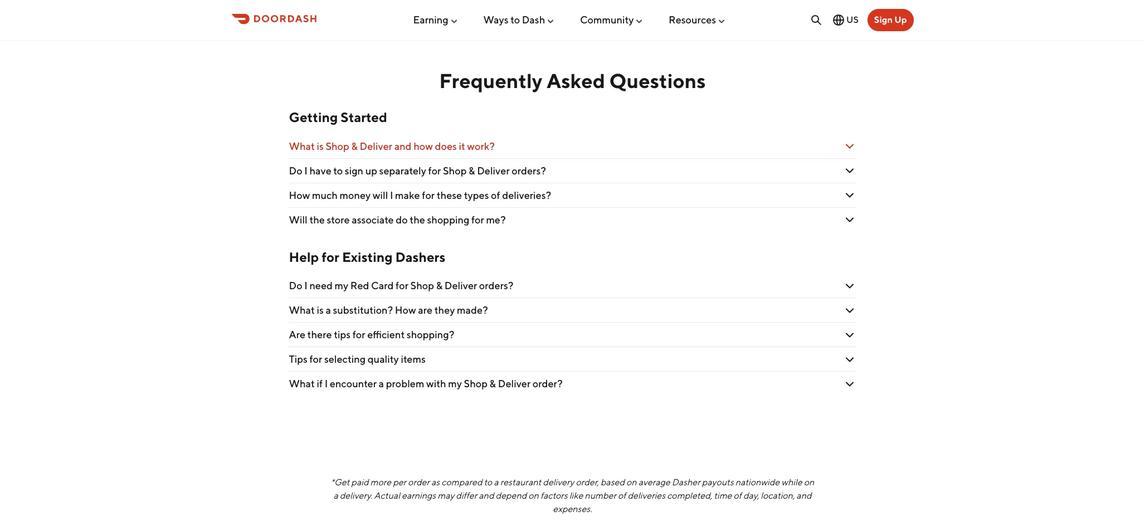 Task type: vqa. For each thing, say whether or not it's contained in the screenshot.
What information is needed to apply? at the left of page
no



Task type: locate. For each thing, give the bounding box(es) containing it.
2 vertical spatial to
[[484, 477, 493, 488]]

frequently
[[440, 68, 543, 92]]

what up have on the left
[[289, 140, 315, 152]]

asked
[[547, 68, 606, 92]]

&
[[352, 140, 358, 152], [469, 165, 475, 177], [436, 280, 443, 292], [490, 378, 496, 390]]

1 chevron down image from the top
[[843, 188, 857, 202]]

2 what from the top
[[289, 305, 315, 316]]

1 chevron down image from the top
[[843, 139, 857, 153]]

tips
[[334, 329, 351, 341]]

3 chevron down image from the top
[[843, 279, 857, 293]]

1 what from the top
[[289, 140, 315, 152]]

on right while on the right of page
[[804, 477, 815, 488]]

3 what from the top
[[289, 378, 315, 390]]

how
[[289, 189, 310, 201], [395, 305, 416, 316]]

shop right with on the bottom left of page
[[464, 378, 488, 390]]

shop up are
[[411, 280, 434, 292]]

getting
[[289, 109, 338, 125]]

and down while on the right of page
[[797, 491, 812, 501]]

separately
[[380, 165, 427, 177]]

delivery
[[543, 477, 575, 488]]

& up 'they'
[[436, 280, 443, 292]]

order
[[408, 477, 430, 488]]

to left sign
[[334, 165, 343, 177]]

is up the there
[[317, 305, 324, 316]]

2 do from the top
[[289, 280, 303, 292]]

chevron down image for for
[[843, 164, 857, 177]]

0 vertical spatial my
[[335, 280, 349, 292]]

0 horizontal spatial the
[[310, 214, 325, 226]]

sign up
[[875, 14, 908, 25]]

1 vertical spatial what
[[289, 305, 315, 316]]

the right will
[[310, 214, 325, 226]]

1 horizontal spatial my
[[448, 378, 462, 390]]

1 vertical spatial to
[[334, 165, 343, 177]]

how left are
[[395, 305, 416, 316]]

number
[[585, 491, 617, 501]]

completed,
[[668, 491, 713, 501]]

do left need
[[289, 280, 303, 292]]

it
[[459, 140, 465, 152]]

of down based
[[618, 491, 626, 501]]

actual
[[374, 491, 400, 501]]

chevron down image
[[843, 139, 857, 153], [843, 164, 857, 177], [843, 304, 857, 317], [843, 353, 857, 366], [843, 377, 857, 391]]

while
[[782, 477, 803, 488]]

4 chevron down image from the top
[[843, 328, 857, 342]]

2 chevron down image from the top
[[843, 213, 857, 226]]

2 the from the left
[[410, 214, 425, 226]]

1 do from the top
[[289, 165, 303, 177]]

on right based
[[627, 477, 637, 488]]

0 vertical spatial orders?
[[512, 165, 546, 177]]

are
[[289, 329, 306, 341]]

sign
[[875, 14, 893, 25]]

for
[[429, 165, 441, 177], [422, 189, 435, 201], [472, 214, 484, 226], [322, 249, 340, 265], [396, 280, 409, 292], [353, 329, 366, 341], [310, 354, 323, 365]]

help for existing dashers
[[289, 249, 446, 265]]

differ
[[456, 491, 477, 501]]

1 horizontal spatial how
[[395, 305, 416, 316]]

orders?
[[512, 165, 546, 177], [479, 280, 514, 292]]

0 horizontal spatial to
[[334, 165, 343, 177]]

deliver left the order? at the left of the page
[[498, 378, 531, 390]]

to left dash
[[511, 14, 520, 25]]

1 vertical spatial is
[[317, 305, 324, 316]]

1 is from the top
[[317, 140, 324, 152]]

2 vertical spatial what
[[289, 378, 315, 390]]

restaurant
[[501, 477, 542, 488]]

0 vertical spatial is
[[317, 140, 324, 152]]

and left how
[[395, 140, 412, 152]]

is for shop
[[317, 140, 324, 152]]

what
[[289, 140, 315, 152], [289, 305, 315, 316], [289, 378, 315, 390]]

what is a substitution? how are they made?
[[289, 305, 488, 316]]

a
[[326, 305, 331, 316], [379, 378, 384, 390], [494, 477, 499, 488], [334, 491, 338, 501]]

0 vertical spatial what
[[289, 140, 315, 152]]

do
[[396, 214, 408, 226]]

the
[[310, 214, 325, 226], [410, 214, 425, 226]]

2 chevron down image from the top
[[843, 164, 857, 177]]

of left the day,
[[734, 491, 742, 501]]

to
[[511, 14, 520, 25], [334, 165, 343, 177], [484, 477, 493, 488]]

deliver up up
[[360, 140, 393, 152]]

me?
[[486, 214, 506, 226]]

us
[[847, 14, 859, 25]]

a up depend
[[494, 477, 499, 488]]

3 chevron down image from the top
[[843, 304, 857, 317]]

ways
[[484, 14, 509, 25]]

shop up "these"
[[443, 165, 467, 177]]

orders? up deliveries?
[[512, 165, 546, 177]]

of
[[491, 189, 501, 201], [618, 491, 626, 501], [734, 491, 742, 501]]

what for what if i encounter a problem with my shop & deliver order?
[[289, 378, 315, 390]]

chevron down image for does
[[843, 139, 857, 153]]

deliveries
[[628, 491, 666, 501]]

on
[[627, 477, 637, 488], [804, 477, 815, 488], [529, 491, 539, 501]]

1 vertical spatial orders?
[[479, 280, 514, 292]]

*get paid more per order as compared to a restaurant delivery order, based on average dasher payouts nationwide while on a delivery. actual earnings may differ and depend on factors like number of deliveries completed, time of day, location, and expenses.
[[331, 477, 815, 515]]

orders? up "made?"
[[479, 280, 514, 292]]

questions
[[610, 68, 706, 92]]

0 horizontal spatial and
[[395, 140, 412, 152]]

to right compared
[[484, 477, 493, 488]]

1 horizontal spatial the
[[410, 214, 425, 226]]

to inside the "*get paid more per order as compared to a restaurant delivery order, based on average dasher payouts nationwide while on a delivery. actual earnings may differ and depend on factors like number of deliveries completed, time of day, location, and expenses."
[[484, 477, 493, 488]]

chevron down image for my
[[843, 377, 857, 391]]

factors
[[541, 491, 568, 501]]

what left if
[[289, 378, 315, 390]]

1 horizontal spatial and
[[479, 491, 494, 501]]

dx_makethemost_walk image
[[580, 0, 914, 11]]

are there tips for efficient shopping?
[[289, 329, 455, 341]]

my right with on the bottom left of page
[[448, 378, 462, 390]]

*get
[[331, 477, 350, 488]]

my left red
[[335, 280, 349, 292]]

deliver down "work?"
[[477, 165, 510, 177]]

1 vertical spatial how
[[395, 305, 416, 316]]

deliver
[[360, 140, 393, 152], [477, 165, 510, 177], [445, 280, 477, 292], [498, 378, 531, 390]]

do left have on the left
[[289, 165, 303, 177]]

items
[[401, 354, 426, 365]]

1 horizontal spatial of
[[618, 491, 626, 501]]

0 vertical spatial to
[[511, 14, 520, 25]]

community
[[580, 14, 634, 25]]

payouts
[[702, 477, 734, 488]]

0 vertical spatial do
[[289, 165, 303, 177]]

is up have on the left
[[317, 140, 324, 152]]

what for what is shop & deliver and how does it work?
[[289, 140, 315, 152]]

order?
[[533, 378, 563, 390]]

what for what is a substitution? how are they made?
[[289, 305, 315, 316]]

how up will
[[289, 189, 310, 201]]

expenses.
[[553, 504, 593, 515]]

earning link
[[413, 9, 459, 30]]

1 horizontal spatial on
[[627, 477, 637, 488]]

2 horizontal spatial of
[[734, 491, 742, 501]]

on down restaurant
[[529, 491, 539, 501]]

sign
[[345, 165, 364, 177]]

the right do
[[410, 214, 425, 226]]

what up are
[[289, 305, 315, 316]]

0 horizontal spatial how
[[289, 189, 310, 201]]

of right types
[[491, 189, 501, 201]]

and right differ
[[479, 491, 494, 501]]

5 chevron down image from the top
[[843, 377, 857, 391]]

help
[[289, 249, 319, 265]]

2 is from the top
[[317, 305, 324, 316]]

i right will
[[390, 189, 393, 201]]

my
[[335, 280, 349, 292], [448, 378, 462, 390]]

resources
[[669, 14, 717, 25]]

compared
[[442, 477, 483, 488]]

encounter
[[330, 378, 377, 390]]

1 horizontal spatial to
[[484, 477, 493, 488]]

are
[[418, 305, 433, 316]]

chevron down image for made?
[[843, 304, 857, 317]]

shop
[[326, 140, 350, 152], [443, 165, 467, 177], [411, 280, 434, 292], [464, 378, 488, 390]]

& up types
[[469, 165, 475, 177]]

1 vertical spatial do
[[289, 280, 303, 292]]

a down *get in the bottom of the page
[[334, 491, 338, 501]]

ways to dash
[[484, 14, 546, 25]]

0 vertical spatial how
[[289, 189, 310, 201]]

do i need my red card for shop & deliver orders?
[[289, 280, 514, 292]]

chevron down image
[[843, 188, 857, 202], [843, 213, 857, 226], [843, 279, 857, 293], [843, 328, 857, 342]]

and
[[395, 140, 412, 152], [479, 491, 494, 501], [797, 491, 812, 501]]



Task type: describe. For each thing, give the bounding box(es) containing it.
earnings
[[402, 491, 436, 501]]

sign up button
[[868, 9, 914, 31]]

will
[[289, 214, 308, 226]]

globe line image
[[833, 13, 846, 27]]

if
[[317, 378, 323, 390]]

depend
[[496, 491, 527, 501]]

what is shop & deliver and how does it work?
[[289, 140, 495, 152]]

red
[[351, 280, 369, 292]]

tips
[[289, 354, 308, 365]]

what if i encounter a problem with my shop & deliver order?
[[289, 378, 563, 390]]

1 vertical spatial my
[[448, 378, 462, 390]]

day,
[[744, 491, 760, 501]]

chevron down image for &
[[843, 279, 857, 293]]

will
[[373, 189, 388, 201]]

getting started
[[289, 109, 388, 125]]

& left the order? at the left of the page
[[490, 378, 496, 390]]

associate
[[352, 214, 394, 226]]

ways to dash link
[[484, 9, 556, 30]]

earning
[[413, 14, 449, 25]]

shopping?
[[407, 329, 455, 341]]

dash
[[522, 14, 546, 25]]

shopping
[[427, 214, 470, 226]]

store
[[327, 214, 350, 226]]

resources link
[[669, 9, 727, 30]]

& up sign
[[352, 140, 358, 152]]

i right if
[[325, 378, 328, 390]]

dasher
[[672, 477, 701, 488]]

up
[[366, 165, 378, 177]]

0 horizontal spatial on
[[529, 491, 539, 501]]

card
[[371, 280, 394, 292]]

with
[[427, 378, 446, 390]]

up
[[895, 14, 908, 25]]

existing
[[342, 249, 393, 265]]

1 the from the left
[[310, 214, 325, 226]]

do for do i need my red card for shop & deliver orders?
[[289, 280, 303, 292]]

does
[[435, 140, 457, 152]]

dashers
[[396, 249, 446, 265]]

money
[[340, 189, 371, 201]]

order,
[[576, 477, 599, 488]]

time
[[714, 491, 732, 501]]

do for do i have to sign up separately for shop & deliver orders?
[[289, 165, 303, 177]]

will the store associate do the shopping for me?
[[289, 214, 506, 226]]

started
[[341, 109, 388, 125]]

shop down getting started
[[326, 140, 350, 152]]

problem
[[386, 378, 425, 390]]

deliver up "made?"
[[445, 280, 477, 292]]

substitution?
[[333, 305, 393, 316]]

make
[[395, 189, 420, 201]]

is for a
[[317, 305, 324, 316]]

have
[[310, 165, 332, 177]]

quality
[[368, 354, 399, 365]]

more
[[371, 477, 392, 488]]

chevron down image for me?
[[843, 213, 857, 226]]

do i have to sign up separately for shop & deliver orders?
[[289, 165, 546, 177]]

efficient
[[368, 329, 405, 341]]

tips for selecting quality items
[[289, 354, 426, 365]]

nationwide
[[736, 477, 780, 488]]

there
[[308, 329, 332, 341]]

a left "problem" on the left bottom of page
[[379, 378, 384, 390]]

community link
[[580, 9, 644, 30]]

how
[[414, 140, 433, 152]]

much
[[312, 189, 338, 201]]

0 horizontal spatial of
[[491, 189, 501, 201]]

may
[[438, 491, 455, 501]]

0 horizontal spatial my
[[335, 280, 349, 292]]

2 horizontal spatial on
[[804, 477, 815, 488]]

made?
[[457, 305, 488, 316]]

delivery.
[[340, 491, 373, 501]]

they
[[435, 305, 455, 316]]

selecting
[[325, 354, 366, 365]]

paid
[[352, 477, 369, 488]]

2 horizontal spatial to
[[511, 14, 520, 25]]

these
[[437, 189, 462, 201]]

i left have on the left
[[305, 165, 308, 177]]

like
[[570, 491, 583, 501]]

average
[[639, 477, 671, 488]]

per
[[393, 477, 407, 488]]

i left need
[[305, 280, 308, 292]]

chevron down image for types
[[843, 188, 857, 202]]

types
[[464, 189, 489, 201]]

location,
[[761, 491, 795, 501]]

a down need
[[326, 305, 331, 316]]

need
[[310, 280, 333, 292]]

based
[[601, 477, 625, 488]]

as
[[432, 477, 440, 488]]

work?
[[467, 140, 495, 152]]

2 horizontal spatial and
[[797, 491, 812, 501]]

4 chevron down image from the top
[[843, 353, 857, 366]]



